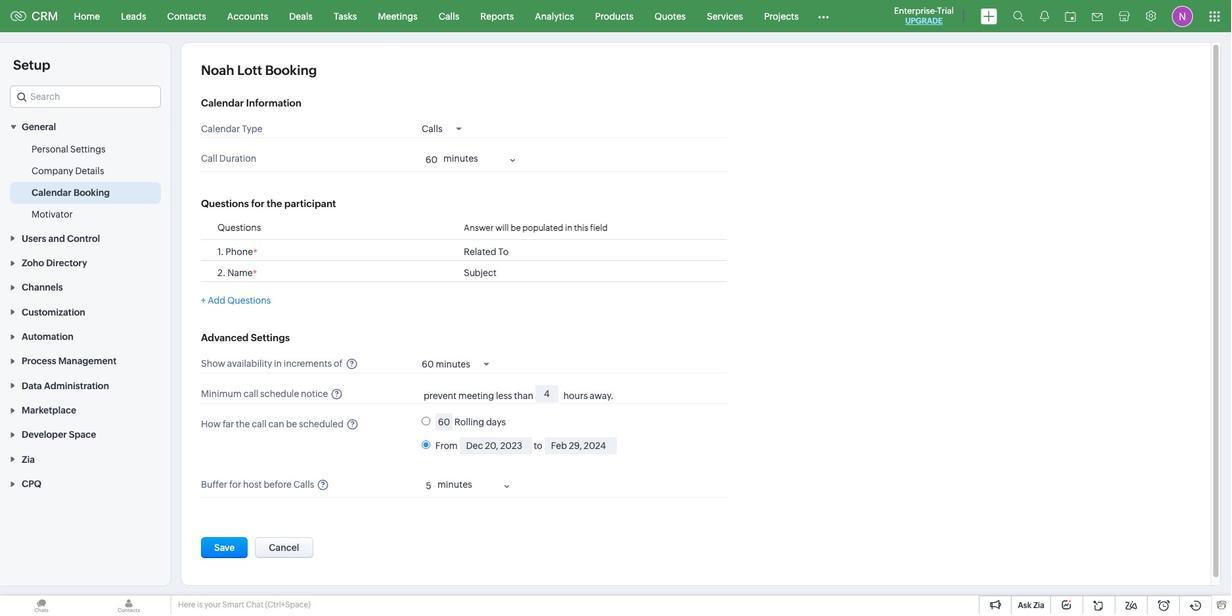 Task type: vqa. For each thing, say whether or not it's contained in the screenshot.
the 'Home'
yes



Task type: locate. For each thing, give the bounding box(es) containing it.
process
[[22, 356, 56, 366]]

this
[[574, 223, 589, 233]]

0 horizontal spatial settings
[[70, 144, 106, 155]]

0 vertical spatial zia
[[22, 454, 35, 465]]

MMM D, YYYY text field
[[460, 437, 532, 454]]

quotes link
[[644, 0, 697, 32]]

calls inside 'link'
[[439, 11, 460, 21]]

notice
[[301, 389, 328, 399]]

booking
[[265, 62, 317, 78], [74, 188, 110, 198]]

to right mmm d, yyyy text field on the bottom of page
[[534, 441, 543, 451]]

rolling days
[[455, 417, 506, 428]]

zia button
[[0, 447, 171, 471]]

contacts
[[167, 11, 206, 21]]

for left the host
[[229, 479, 241, 490]]

home
[[74, 11, 100, 21]]

minutes
[[444, 153, 478, 164], [436, 359, 471, 369], [438, 479, 472, 490]]

1 horizontal spatial in
[[565, 223, 573, 233]]

0 horizontal spatial in
[[274, 359, 282, 369]]

advanced
[[201, 332, 249, 343]]

settings
[[70, 144, 106, 155], [251, 332, 290, 343]]

company
[[32, 166, 73, 176]]

phone
[[226, 247, 253, 257]]

create menu image
[[981, 8, 998, 24]]

calendar up motivator link
[[32, 188, 72, 198]]

analytics link
[[525, 0, 585, 32]]

minimum call schedule notice
[[201, 389, 328, 399]]

1 vertical spatial in
[[274, 359, 282, 369]]

deals
[[289, 11, 313, 21]]

home link
[[64, 0, 111, 32]]

in left this in the top of the page
[[565, 223, 573, 233]]

questions down 'call duration'
[[201, 198, 249, 209]]

motivator
[[32, 209, 73, 220]]

setup
[[13, 57, 50, 72]]

tasks link
[[323, 0, 368, 32]]

. for 2
[[223, 268, 226, 278]]

data administration
[[22, 380, 109, 391]]

automation button
[[0, 324, 171, 348]]

0 vertical spatial to
[[499, 247, 509, 257]]

company details
[[32, 166, 104, 176]]

1 vertical spatial questions
[[218, 222, 261, 233]]

None field
[[10, 85, 161, 108]]

prevent
[[424, 390, 457, 401]]

call left 'can'
[[252, 419, 267, 430]]

questions for questions
[[218, 222, 261, 233]]

accounts link
[[217, 0, 279, 32]]

call left the schedule in the bottom left of the page
[[244, 389, 259, 399]]

how
[[201, 419, 221, 430]]

1 vertical spatial to
[[534, 441, 543, 451]]

1 vertical spatial .
[[223, 268, 226, 278]]

smart
[[222, 600, 245, 609]]

projects link
[[754, 0, 810, 32]]

0 vertical spatial the
[[267, 198, 282, 209]]

in
[[565, 223, 573, 233], [274, 359, 282, 369]]

1 vertical spatial for
[[229, 479, 241, 490]]

+ add questions
[[201, 295, 271, 306]]

1 vertical spatial zia
[[1034, 601, 1045, 610]]

None text field
[[536, 385, 559, 403]]

questions for questions for the participant
[[201, 198, 249, 209]]

cpq button
[[0, 471, 171, 496]]

0 horizontal spatial booking
[[74, 188, 110, 198]]

2 vertical spatial calendar
[[32, 188, 72, 198]]

questions
[[201, 198, 249, 209], [218, 222, 261, 233], [227, 295, 271, 306]]

create menu element
[[974, 0, 1006, 32]]

0 vertical spatial be
[[511, 223, 521, 233]]

meeting
[[459, 390, 495, 401]]

0 vertical spatial for
[[251, 198, 265, 209]]

calendar up calendar type at left
[[201, 97, 244, 108]]

settings up show availability in increments of
[[251, 332, 290, 343]]

1 vertical spatial settings
[[251, 332, 290, 343]]

. for 1
[[221, 247, 224, 257]]

0 horizontal spatial be
[[286, 419, 297, 430]]

. left phone
[[221, 247, 224, 257]]

information
[[246, 97, 302, 108]]

booking up "information"
[[265, 62, 317, 78]]

general
[[22, 122, 56, 132]]

minutes right 60
[[436, 359, 471, 369]]

questions down name
[[227, 295, 271, 306]]

chats image
[[0, 596, 83, 614]]

1 vertical spatial booking
[[74, 188, 110, 198]]

None text field
[[419, 151, 442, 169], [436, 414, 453, 431], [419, 477, 437, 495], [419, 151, 442, 169], [436, 414, 453, 431], [419, 477, 437, 495]]

upgrade
[[906, 16, 943, 26]]

minutes inside 60 minutes field
[[436, 359, 471, 369]]

call duration
[[201, 153, 257, 164]]

1 horizontal spatial for
[[251, 198, 265, 209]]

minutes down the calls field
[[444, 153, 478, 164]]

advanced settings
[[201, 332, 290, 343]]

1 vertical spatial calendar
[[201, 124, 240, 134]]

projects
[[765, 11, 799, 21]]

1 vertical spatial the
[[236, 419, 250, 430]]

None button
[[201, 537, 248, 558], [255, 537, 313, 558], [201, 537, 248, 558], [255, 537, 313, 558]]

buffer
[[201, 479, 227, 490]]

be
[[511, 223, 521, 233], [286, 419, 297, 430]]

minutes down from
[[438, 479, 472, 490]]

enterprise-trial upgrade
[[895, 6, 955, 26]]

for for questions
[[251, 198, 265, 209]]

settings for advanced settings
[[251, 332, 290, 343]]

0 vertical spatial questions
[[201, 198, 249, 209]]

data administration button
[[0, 373, 171, 398]]

zia up cpq
[[22, 454, 35, 465]]

noah lott booking
[[201, 62, 317, 78]]

show availability in increments of
[[201, 359, 343, 369]]

0 horizontal spatial to
[[499, 247, 509, 257]]

calendar up 'call duration'
[[201, 124, 240, 134]]

2 vertical spatial calls
[[294, 479, 314, 490]]

add
[[208, 295, 226, 306]]

control
[[67, 233, 100, 244]]

questions up phone
[[218, 222, 261, 233]]

reports
[[481, 11, 514, 21]]

settings up 'details'
[[70, 144, 106, 155]]

zoho directory button
[[0, 250, 171, 275]]

contacts image
[[87, 596, 170, 614]]

Calls field
[[422, 123, 462, 134]]

1 vertical spatial minutes
[[436, 359, 471, 369]]

0 horizontal spatial for
[[229, 479, 241, 490]]

calendar booking link
[[32, 186, 110, 199]]

zia right ask
[[1034, 601, 1045, 610]]

0 vertical spatial booking
[[265, 62, 317, 78]]

0 vertical spatial settings
[[70, 144, 106, 155]]

developer space button
[[0, 422, 171, 447]]

signals element
[[1033, 0, 1058, 32]]

the left participant
[[267, 198, 282, 209]]

None radio
[[422, 441, 431, 449]]

users and control
[[22, 233, 100, 244]]

directory
[[46, 258, 87, 268]]

call
[[244, 389, 259, 399], [252, 419, 267, 430]]

0 vertical spatial .
[[221, 247, 224, 257]]

booking down 'details'
[[74, 188, 110, 198]]

1 vertical spatial be
[[286, 419, 297, 430]]

0 horizontal spatial the
[[236, 419, 250, 430]]

minutes for call duration
[[444, 153, 478, 164]]

lott
[[237, 62, 262, 78]]

0 vertical spatial call
[[244, 389, 259, 399]]

be right 'can'
[[286, 419, 297, 430]]

calendar
[[201, 97, 244, 108], [201, 124, 240, 134], [32, 188, 72, 198]]

1 horizontal spatial settings
[[251, 332, 290, 343]]

1 vertical spatial call
[[252, 419, 267, 430]]

0 vertical spatial calls
[[439, 11, 460, 21]]

1 . phone
[[218, 247, 253, 257]]

rolling
[[455, 417, 485, 428]]

process management button
[[0, 348, 171, 373]]

be right 'will'
[[511, 223, 521, 233]]

1 horizontal spatial be
[[511, 223, 521, 233]]

calendar type
[[201, 124, 263, 134]]

None radio
[[422, 417, 431, 426]]

from
[[436, 441, 458, 451]]

host
[[243, 479, 262, 490]]

60 minutes field
[[422, 358, 490, 369]]

1 horizontal spatial the
[[267, 198, 282, 209]]

0 vertical spatial minutes
[[444, 153, 478, 164]]

0 horizontal spatial zia
[[22, 454, 35, 465]]

quotes
[[655, 11, 686, 21]]

to right related
[[499, 247, 509, 257]]

customization
[[22, 307, 85, 317]]

for down duration
[[251, 198, 265, 209]]

than
[[514, 390, 534, 401]]

the right far
[[236, 419, 250, 430]]

for
[[251, 198, 265, 209], [229, 479, 241, 490]]

settings for personal settings
[[70, 144, 106, 155]]

2 vertical spatial minutes
[[438, 479, 472, 490]]

search image
[[1014, 11, 1025, 22]]

calls inside field
[[422, 124, 443, 134]]

chat
[[246, 600, 264, 609]]

answer will be populated in this field
[[464, 223, 608, 233]]

calendar inside "calendar booking" link
[[32, 188, 72, 198]]

. left name
[[223, 268, 226, 278]]

0 vertical spatial calendar
[[201, 97, 244, 108]]

reports link
[[470, 0, 525, 32]]

booking inside "calendar booking" link
[[74, 188, 110, 198]]

settings inside personal settings link
[[70, 144, 106, 155]]

1 vertical spatial calls
[[422, 124, 443, 134]]

MMM D, YYYY text field
[[545, 437, 617, 454]]

to
[[499, 247, 509, 257], [534, 441, 543, 451]]

in right availability
[[274, 359, 282, 369]]



Task type: describe. For each thing, give the bounding box(es) containing it.
ask zia
[[1019, 601, 1045, 610]]

leads link
[[111, 0, 157, 32]]

enterprise-
[[895, 6, 938, 16]]

marketplace button
[[0, 398, 171, 422]]

mails element
[[1085, 1, 1112, 31]]

calls for the calls 'link'
[[439, 11, 460, 21]]

products link
[[585, 0, 644, 32]]

calls for the calls field
[[422, 124, 443, 134]]

name
[[228, 268, 253, 278]]

crm
[[32, 9, 58, 23]]

search element
[[1006, 0, 1033, 32]]

calendar for calendar type
[[201, 124, 240, 134]]

space
[[69, 430, 96, 440]]

deals link
[[279, 0, 323, 32]]

tasks
[[334, 11, 357, 21]]

related
[[464, 247, 497, 257]]

call
[[201, 153, 218, 164]]

calendar image
[[1066, 11, 1077, 21]]

1 horizontal spatial to
[[534, 441, 543, 451]]

crm link
[[11, 9, 58, 23]]

users
[[22, 233, 46, 244]]

signals image
[[1041, 11, 1050, 22]]

2 vertical spatial questions
[[227, 295, 271, 306]]

buffer for host before calls
[[201, 479, 314, 490]]

zoho
[[22, 258, 44, 268]]

increments
[[284, 359, 332, 369]]

motivator link
[[32, 208, 73, 221]]

meetings
[[378, 11, 418, 21]]

personal settings
[[32, 144, 106, 155]]

personal
[[32, 144, 68, 155]]

prevent meeting less than
[[424, 390, 534, 401]]

profile image
[[1173, 6, 1194, 27]]

field
[[591, 223, 608, 233]]

minutes for buffer for host before calls
[[438, 479, 472, 490]]

+
[[201, 295, 206, 306]]

company details link
[[32, 165, 104, 178]]

details
[[75, 166, 104, 176]]

customization button
[[0, 299, 171, 324]]

1 horizontal spatial zia
[[1034, 601, 1045, 610]]

60 minutes
[[422, 359, 471, 369]]

show
[[201, 359, 225, 369]]

accounts
[[227, 11, 268, 21]]

the for for
[[267, 198, 282, 209]]

duration
[[219, 153, 257, 164]]

zia inside dropdown button
[[22, 454, 35, 465]]

how far the call can be scheduled
[[201, 419, 344, 430]]

process management
[[22, 356, 117, 366]]

Other Modules field
[[810, 6, 838, 27]]

+ add questions link
[[201, 295, 271, 306]]

before
[[264, 479, 292, 490]]

1
[[218, 247, 221, 257]]

schedule
[[260, 389, 299, 399]]

the for far
[[236, 419, 250, 430]]

participant
[[284, 198, 336, 209]]

1 horizontal spatial booking
[[265, 62, 317, 78]]

related to
[[464, 247, 509, 257]]

users and control button
[[0, 226, 171, 250]]

can
[[269, 419, 284, 430]]

calendar for calendar information
[[201, 97, 244, 108]]

marketplace
[[22, 405, 76, 416]]

answer
[[464, 223, 494, 233]]

(ctrl+space)
[[265, 600, 311, 609]]

management
[[58, 356, 117, 366]]

will
[[496, 223, 509, 233]]

personal settings link
[[32, 143, 106, 156]]

for for buffer
[[229, 479, 241, 490]]

hours
[[564, 390, 588, 401]]

here
[[178, 600, 196, 609]]

calls link
[[428, 0, 470, 32]]

general region
[[0, 139, 171, 226]]

products
[[595, 11, 634, 21]]

general button
[[0, 114, 171, 139]]

your
[[204, 600, 221, 609]]

less
[[496, 390, 513, 401]]

data
[[22, 380, 42, 391]]

mails image
[[1093, 13, 1104, 21]]

type
[[242, 124, 263, 134]]

calendar for calendar booking
[[32, 188, 72, 198]]

contacts link
[[157, 0, 217, 32]]

0 vertical spatial in
[[565, 223, 573, 233]]

2
[[218, 268, 223, 278]]

analytics
[[535, 11, 574, 21]]

and
[[48, 233, 65, 244]]

services link
[[697, 0, 754, 32]]

channels button
[[0, 275, 171, 299]]

60
[[422, 359, 434, 369]]

Search text field
[[11, 86, 160, 107]]

days
[[486, 417, 506, 428]]

meetings link
[[368, 0, 428, 32]]

calendar information
[[201, 97, 302, 108]]

is
[[197, 600, 203, 609]]

noah
[[201, 62, 234, 78]]

minimum
[[201, 389, 242, 399]]

services
[[707, 11, 744, 21]]

administration
[[44, 380, 109, 391]]

cpq
[[22, 479, 41, 489]]

trial
[[938, 6, 955, 16]]

profile element
[[1165, 0, 1202, 32]]



